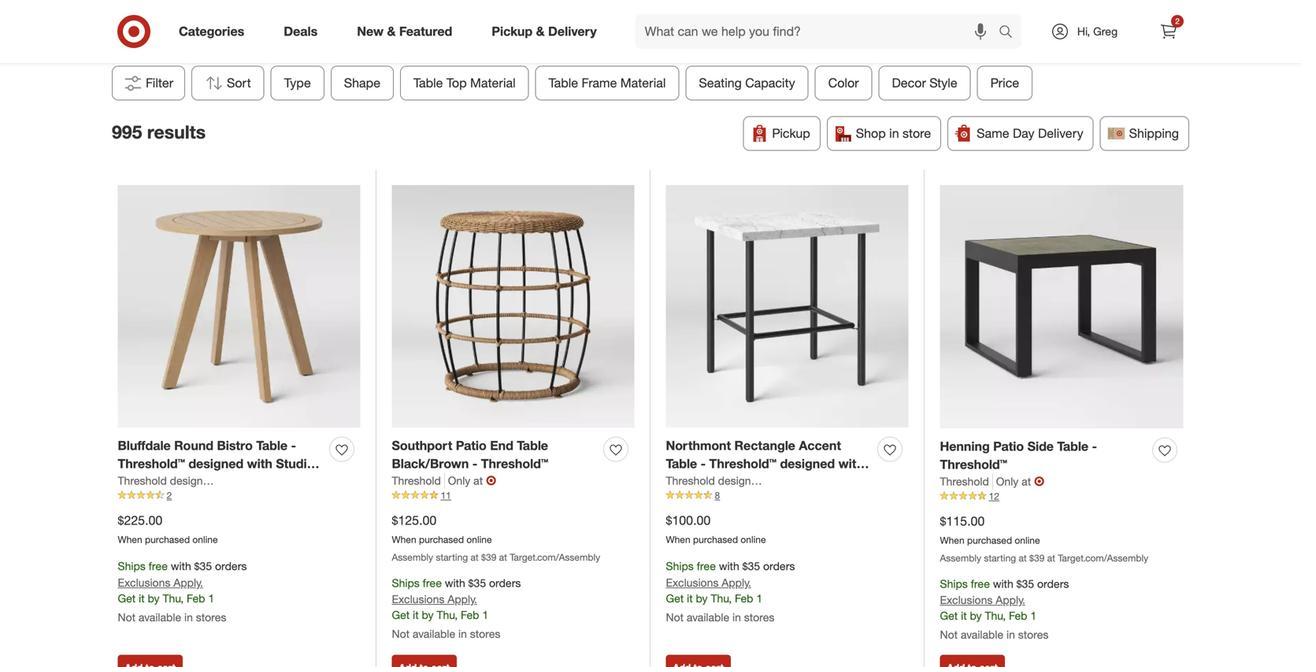 Task type: locate. For each thing, give the bounding box(es) containing it.
filter button
[[112, 66, 185, 101]]

online down 11 link
[[467, 534, 492, 546]]

1 vertical spatial pickup
[[773, 126, 811, 141]]

1 & from the left
[[387, 24, 396, 39]]

delivery right day
[[1039, 126, 1084, 141]]

thu,
[[163, 592, 184, 606], [711, 592, 732, 606], [437, 608, 458, 622], [985, 609, 1006, 623]]

patio inside southport patio end table black/brown  - threshold™
[[456, 438, 487, 454]]

type button
[[271, 66, 325, 101]]

not for $225.00
[[118, 611, 136, 625]]

-
[[291, 438, 296, 454], [1093, 439, 1098, 454], [473, 456, 478, 472], [701, 456, 706, 472]]

1 vertical spatial 2
[[167, 490, 172, 501]]

purchased inside $125.00 when purchased online assembly starting at $39 at target.com/assembly
[[419, 534, 464, 546]]

ships for $225.00
[[118, 560, 146, 573]]

apply. down $115.00 when purchased online assembly starting at $39 at target.com/assembly
[[996, 594, 1026, 607]]

1 horizontal spatial &
[[536, 24, 545, 39]]

material for table top material
[[471, 75, 516, 91]]

with inside northmont rectangle accent table - threshold™ designed with studio mcgee
[[839, 456, 864, 472]]

southport patio end table black/brown  - threshold™ link
[[392, 437, 598, 473]]

designed down accent
[[780, 456, 835, 472]]

1 vertical spatial studio
[[666, 474, 705, 490]]

1 horizontal spatial starting
[[984, 553, 1017, 564]]

2 right greg
[[1176, 16, 1180, 26]]

free for $100.00
[[697, 560, 716, 573]]

it for $100.00
[[687, 592, 693, 606]]

feb
[[187, 592, 205, 606], [735, 592, 754, 606], [461, 608, 479, 622], [1009, 609, 1028, 623]]

- inside 'bluffdale round bistro table - threshold™ designed with studio mcgee'
[[291, 438, 296, 454]]

2 link down bistro
[[118, 489, 361, 503]]

apply. for $115.00
[[996, 594, 1026, 607]]

1 for $125.00
[[483, 608, 489, 622]]

$35 for $125.00
[[469, 576, 486, 590]]

threshold designed w/studio mcgee down round
[[118, 474, 302, 488]]

ships free with $35 orders exclusions apply. get it by thu, feb 1 not available in stores
[[118, 560, 247, 625], [666, 560, 795, 625], [392, 576, 521, 641], [940, 577, 1070, 642]]

with down $115.00 when purchased online assembly starting at $39 at target.com/assembly
[[994, 577, 1014, 591]]

target.com/assembly down 11 link
[[510, 552, 601, 564]]

& for pickup
[[536, 24, 545, 39]]

&
[[387, 24, 396, 39], [536, 24, 545, 39]]

material inside 'button'
[[471, 75, 516, 91]]

$35 down $125.00 when purchased online assembly starting at $39 at target.com/assembly
[[469, 576, 486, 590]]

1 horizontal spatial pickup
[[773, 126, 811, 141]]

11 link
[[392, 489, 635, 503]]

1 horizontal spatial assembly
[[940, 553, 982, 564]]

patio
[[456, 438, 487, 454], [994, 439, 1025, 454]]

exclusions apply. button for $125.00
[[392, 592, 477, 608]]

table inside henning patio side table - threshold™
[[1058, 439, 1089, 454]]

0 horizontal spatial 2 link
[[118, 489, 361, 503]]

with down $100.00 when purchased online
[[719, 560, 740, 573]]

0 horizontal spatial $39
[[481, 552, 497, 564]]

$225.00
[[118, 513, 163, 528]]

0 vertical spatial delivery
[[548, 24, 597, 39]]

pickup button
[[743, 116, 821, 151]]

2 material from the left
[[621, 75, 666, 91]]

free
[[149, 560, 168, 573], [697, 560, 716, 573], [423, 576, 442, 590], [971, 577, 990, 591]]

table inside southport patio end table black/brown  - threshold™
[[517, 438, 548, 454]]

results
[[147, 121, 206, 143]]

1 horizontal spatial only
[[997, 475, 1019, 488]]

1 w/studio from the left
[[219, 474, 263, 488]]

pickup up table top material
[[492, 24, 533, 39]]

orders down $225.00 when purchased online
[[215, 560, 247, 573]]

starting inside $125.00 when purchased online assembly starting at $39 at target.com/assembly
[[436, 552, 468, 564]]

$35 for $225.00
[[194, 560, 212, 573]]

available for $115.00
[[961, 628, 1004, 642]]

1
[[208, 592, 214, 606], [757, 592, 763, 606], [483, 608, 489, 622], [1031, 609, 1037, 623]]

assembly inside $125.00 when purchased online assembly starting at $39 at target.com/assembly
[[392, 552, 433, 564]]

threshold™ down the rectangle
[[710, 456, 777, 472]]

purchased inside $115.00 when purchased online assembly starting at $39 at target.com/assembly
[[968, 535, 1013, 546]]

threshold designed w/studio mcgee link down the rectangle
[[666, 473, 850, 489]]

with down $225.00 when purchased online
[[171, 560, 191, 573]]

target.com/assembly inside $115.00 when purchased online assembly starting at $39 at target.com/assembly
[[1058, 553, 1149, 564]]

advertisement element
[[178, 0, 1124, 37]]

apply. down $100.00 when purchased online
[[722, 576, 752, 590]]

feb for $225.00
[[187, 592, 205, 606]]

threshold
[[118, 474, 167, 488], [392, 474, 441, 488], [666, 474, 715, 488], [940, 475, 990, 488]]

threshold designed w/studio mcgee
[[118, 474, 302, 488], [666, 474, 850, 488]]

shape
[[344, 75, 381, 91]]

0 horizontal spatial patio
[[456, 438, 487, 454]]

it
[[139, 592, 145, 606], [687, 592, 693, 606], [413, 608, 419, 622], [961, 609, 967, 623]]

threshold down the black/brown
[[392, 474, 441, 488]]

assembly inside $115.00 when purchased online assembly starting at $39 at target.com/assembly
[[940, 553, 982, 564]]

2 threshold designed w/studio mcgee link from the left
[[666, 473, 850, 489]]

table right bistro
[[256, 438, 288, 454]]

designed inside northmont rectangle accent table - threshold™ designed with studio mcgee
[[780, 456, 835, 472]]

0 horizontal spatial ¬
[[486, 473, 497, 488]]

starting down $115.00
[[984, 553, 1017, 564]]

w/studio for bistro
[[219, 474, 263, 488]]

studio
[[276, 456, 315, 472], [666, 474, 705, 490]]

assembly
[[392, 552, 433, 564], [940, 553, 982, 564]]

material right frame
[[621, 75, 666, 91]]

online
[[193, 534, 218, 546], [467, 534, 492, 546], [741, 534, 766, 546], [1015, 535, 1041, 546]]

2 mcgee from the left
[[814, 474, 850, 488]]

style
[[930, 75, 958, 91]]

delivery up frame
[[548, 24, 597, 39]]

threshold designed w/studio mcgee link
[[118, 473, 302, 489], [666, 473, 850, 489]]

threshold only at ¬ for -
[[392, 473, 497, 488]]

w/studio down bistro
[[219, 474, 263, 488]]

exclusions apply. button
[[118, 575, 203, 591], [666, 575, 752, 591], [392, 592, 477, 608], [940, 593, 1026, 608]]

starting inside $115.00 when purchased online assembly starting at $39 at target.com/assembly
[[984, 553, 1017, 564]]

table left frame
[[549, 75, 578, 91]]

1 horizontal spatial 2 link
[[1152, 14, 1187, 49]]

only up 11
[[448, 474, 471, 488]]

bluffdale round bistro table - threshold™ designed with studio mcgee image
[[118, 185, 361, 428], [118, 185, 361, 428]]

0 vertical spatial studio
[[276, 456, 315, 472]]

when down $115.00
[[940, 535, 965, 546]]

free down $125.00 at the bottom
[[423, 576, 442, 590]]

3 mcgee from the left
[[118, 474, 160, 490]]

table inside northmont rectangle accent table - threshold™ designed with studio mcgee
[[666, 456, 697, 472]]

1 material from the left
[[471, 75, 516, 91]]

- right side
[[1093, 439, 1098, 454]]

orders down 8 link
[[764, 560, 795, 573]]

2
[[1176, 16, 1180, 26], [167, 490, 172, 501]]

0 vertical spatial 2 link
[[1152, 14, 1187, 49]]

threshold link down the black/brown
[[392, 473, 445, 489]]

it for $125.00
[[413, 608, 419, 622]]

0 horizontal spatial delivery
[[548, 24, 597, 39]]

henning patio side table - threshold™ image
[[940, 185, 1184, 429], [940, 185, 1184, 429]]

in
[[890, 126, 900, 141], [184, 611, 193, 625], [733, 611, 741, 625], [459, 627, 467, 641], [1007, 628, 1016, 642]]

assembly down $115.00
[[940, 553, 982, 564]]

purchased
[[145, 534, 190, 546], [419, 534, 464, 546], [693, 534, 738, 546], [968, 535, 1013, 546]]

apply. down $225.00 when purchased online
[[174, 576, 203, 590]]

patio inside henning patio side table - threshold™
[[994, 439, 1025, 454]]

apply.
[[174, 576, 203, 590], [722, 576, 752, 590], [448, 593, 477, 607], [996, 594, 1026, 607]]

mcgee inside northmont rectangle accent table - threshold™ designed with studio mcgee
[[708, 474, 751, 490]]

material right top
[[471, 75, 516, 91]]

threshold designed w/studio mcgee link for round
[[118, 473, 302, 489]]

1 vertical spatial 2 link
[[118, 489, 361, 503]]

apply. for $125.00
[[448, 593, 477, 607]]

delivery for same day delivery
[[1039, 126, 1084, 141]]

decor
[[892, 75, 927, 91]]

threshold™ down bluffdale
[[118, 456, 185, 472]]

ships free with $35 orders exclusions apply. get it by thu, feb 1 not available in stores for $100.00
[[666, 560, 795, 625]]

1 vertical spatial delivery
[[1039, 126, 1084, 141]]

target.com/assembly inside $125.00 when purchased online assembly starting at $39 at target.com/assembly
[[510, 552, 601, 564]]

- right the black/brown
[[473, 456, 478, 472]]

0 horizontal spatial target.com/assembly
[[510, 552, 601, 564]]

threshold designed w/studio mcgee for rectangle
[[666, 474, 850, 488]]

northmont rectangle accent table - threshold™ designed with studio mcgee
[[666, 438, 864, 490]]

ships for $125.00
[[392, 576, 420, 590]]

table down northmont
[[666, 456, 697, 472]]

with for southport patio end table black/brown  - threshold™
[[445, 576, 466, 590]]

available for $125.00
[[413, 627, 456, 641]]

store
[[903, 126, 932, 141]]

0 horizontal spatial material
[[471, 75, 516, 91]]

table top material button
[[400, 66, 529, 101]]

bluffdale round bistro table - threshold™ designed with studio mcgee
[[118, 438, 315, 490]]

starting
[[436, 552, 468, 564], [984, 553, 1017, 564]]

studio inside northmont rectangle accent table - threshold™ designed with studio mcgee
[[666, 474, 705, 490]]

exclusions for $115.00
[[940, 594, 993, 607]]

stores for $225.00
[[196, 611, 226, 625]]

1 horizontal spatial 2
[[1176, 16, 1180, 26]]

by for $225.00
[[148, 592, 160, 606]]

at
[[474, 474, 483, 488], [1022, 475, 1032, 488], [471, 552, 479, 564], [499, 552, 507, 564], [1019, 553, 1027, 564], [1048, 553, 1056, 564]]

online for $125.00
[[467, 534, 492, 546]]

online inside $115.00 when purchased online assembly starting at $39 at target.com/assembly
[[1015, 535, 1041, 546]]

when inside $115.00 when purchased online assembly starting at $39 at target.com/assembly
[[940, 535, 965, 546]]

purchased inside $225.00 when purchased online
[[145, 534, 190, 546]]

threshold™ for northmont
[[710, 456, 777, 472]]

ships down $125.00 at the bottom
[[392, 576, 420, 590]]

1 horizontal spatial material
[[621, 75, 666, 91]]

online down 8 link
[[741, 534, 766, 546]]

patio left side
[[994, 439, 1025, 454]]

hi, greg
[[1078, 24, 1118, 38]]

table frame material
[[549, 75, 666, 91]]

free down $225.00 when purchased online
[[149, 560, 168, 573]]

$35
[[194, 560, 212, 573], [743, 560, 760, 573], [469, 576, 486, 590], [1017, 577, 1035, 591]]

1 horizontal spatial threshold link
[[940, 474, 993, 490]]

1 for $115.00
[[1031, 609, 1037, 623]]

studio inside 'bluffdale round bistro table - threshold™ designed with studio mcgee'
[[276, 456, 315, 472]]

2 up $225.00 when purchased online
[[167, 490, 172, 501]]

sponsored
[[1077, 37, 1124, 49]]

threshold only at ¬ up 12 on the bottom right of the page
[[940, 474, 1045, 489]]

apply. down $125.00 when purchased online assembly starting at $39 at target.com/assembly
[[448, 593, 477, 607]]

0 horizontal spatial only
[[448, 474, 471, 488]]

purchased for $125.00
[[419, 534, 464, 546]]

purchased down $125.00 at the bottom
[[419, 534, 464, 546]]

0 horizontal spatial threshold designed w/studio mcgee link
[[118, 473, 302, 489]]

- inside northmont rectangle accent table - threshold™ designed with studio mcgee
[[701, 456, 706, 472]]

material
[[471, 75, 516, 91], [621, 75, 666, 91]]

decor style
[[892, 75, 958, 91]]

filter
[[146, 75, 173, 91]]

when down $100.00
[[666, 534, 691, 546]]

purchased down $115.00
[[968, 535, 1013, 546]]

southport
[[392, 438, 453, 454]]

stores for $125.00
[[470, 627, 501, 641]]

table for bluffdale round bistro table - threshold™ designed with studio mcgee
[[256, 438, 288, 454]]

1 horizontal spatial $39
[[1030, 553, 1045, 564]]

threshold designed w/studio mcgee up 8 link
[[666, 474, 850, 488]]

purchased for $115.00
[[968, 535, 1013, 546]]

1 horizontal spatial threshold designed w/studio mcgee
[[666, 474, 850, 488]]

when down the $225.00
[[118, 534, 142, 546]]

threshold™ down end
[[481, 456, 549, 472]]

available for $225.00
[[139, 611, 181, 625]]

¬ up 11 link
[[486, 473, 497, 488]]

0 horizontal spatial starting
[[436, 552, 468, 564]]

when inside $100.00 when purchased online
[[666, 534, 691, 546]]

studio for bluffdale round bistro table - threshold™ designed with studio mcgee
[[276, 456, 315, 472]]

threshold™ down the henning
[[940, 457, 1008, 472]]

pickup inside button
[[773, 126, 811, 141]]

new & featured
[[357, 24, 453, 39]]

orders
[[215, 560, 247, 573], [764, 560, 795, 573], [489, 576, 521, 590], [1038, 577, 1070, 591]]

2 threshold designed w/studio mcgee from the left
[[666, 474, 850, 488]]

orders down $115.00 when purchased online assembly starting at $39 at target.com/assembly
[[1038, 577, 1070, 591]]

threshold™ inside northmont rectangle accent table - threshold™ designed with studio mcgee
[[710, 456, 777, 472]]

with for bluffdale round bistro table - threshold™ designed with studio mcgee
[[171, 560, 191, 573]]

1 threshold designed w/studio mcgee from the left
[[118, 474, 302, 488]]

purchased inside $100.00 when purchased online
[[693, 534, 738, 546]]

when down $125.00 at the bottom
[[392, 534, 417, 546]]

pickup
[[492, 24, 533, 39], [773, 126, 811, 141]]

feb for $115.00
[[1009, 609, 1028, 623]]

exclusions apply. button for $115.00
[[940, 593, 1026, 608]]

0 horizontal spatial threshold link
[[392, 473, 445, 489]]

with for henning patio side table - threshold™
[[994, 577, 1014, 591]]

threshold only at ¬ up 11
[[392, 473, 497, 488]]

0 horizontal spatial assembly
[[392, 552, 433, 564]]

delivery inside same day delivery button
[[1039, 126, 1084, 141]]

threshold link up 12 on the bottom right of the page
[[940, 474, 993, 490]]

1 horizontal spatial patio
[[994, 439, 1025, 454]]

delivery inside pickup & delivery link
[[548, 24, 597, 39]]

threshold™ inside 'bluffdale round bistro table - threshold™ designed with studio mcgee'
[[118, 456, 185, 472]]

1 horizontal spatial delivery
[[1039, 126, 1084, 141]]

threshold link
[[392, 473, 445, 489], [940, 474, 993, 490]]

with down accent
[[839, 456, 864, 472]]

1 horizontal spatial studio
[[666, 474, 705, 490]]

in for southport patio end table black/brown  - threshold™
[[459, 627, 467, 641]]

1 horizontal spatial threshold designed w/studio mcgee link
[[666, 473, 850, 489]]

online down the '12' link
[[1015, 535, 1041, 546]]

featured
[[399, 24, 453, 39]]

0 horizontal spatial &
[[387, 24, 396, 39]]

threshold up 12 on the bottom right of the page
[[940, 475, 990, 488]]

0 horizontal spatial threshold designed w/studio mcgee
[[118, 474, 302, 488]]

ships down the $225.00
[[118, 560, 146, 573]]

$39
[[481, 552, 497, 564], [1030, 553, 1045, 564]]

target.com/assembly down the '12' link
[[1058, 553, 1149, 564]]

online inside $125.00 when purchased online assembly starting at $39 at target.com/assembly
[[467, 534, 492, 546]]

table inside 'bluffdale round bistro table - threshold™ designed with studio mcgee'
[[256, 438, 288, 454]]

table right side
[[1058, 439, 1089, 454]]

- inside henning patio side table - threshold™
[[1093, 439, 1098, 454]]

2 & from the left
[[536, 24, 545, 39]]

$100.00
[[666, 513, 711, 528]]

get for $225.00
[[118, 592, 136, 606]]

table left top
[[414, 75, 443, 91]]

4 mcgee from the left
[[708, 474, 751, 490]]

2 link
[[1152, 14, 1187, 49], [118, 489, 361, 503]]

8 link
[[666, 489, 909, 503]]

purchased down $100.00
[[693, 534, 738, 546]]

free down $100.00 when purchased online
[[697, 560, 716, 573]]

material inside button
[[621, 75, 666, 91]]

ships
[[118, 560, 146, 573], [666, 560, 694, 573], [392, 576, 420, 590], [940, 577, 968, 591]]

- down northmont
[[701, 456, 706, 472]]

purchased down the $225.00
[[145, 534, 190, 546]]

threshold™ inside henning patio side table - threshold™
[[940, 457, 1008, 472]]

assembly for $115.00
[[940, 553, 982, 564]]

1 threshold designed w/studio mcgee link from the left
[[118, 473, 302, 489]]

table for northmont rectangle accent table - threshold™ designed with studio mcgee
[[666, 456, 697, 472]]

online inside $100.00 when purchased online
[[741, 534, 766, 546]]

1 horizontal spatial w/studio
[[767, 474, 811, 488]]

& for new
[[387, 24, 396, 39]]

bistro
[[217, 438, 253, 454]]

¬ up the '12' link
[[1035, 474, 1045, 489]]

thu, for $125.00
[[437, 608, 458, 622]]

free down $115.00
[[971, 577, 990, 591]]

2 link right greg
[[1152, 14, 1187, 49]]

threshold™ inside southport patio end table black/brown  - threshold™
[[481, 456, 549, 472]]

pickup down "capacity"
[[773, 126, 811, 141]]

starting down $125.00 at the bottom
[[436, 552, 468, 564]]

threshold only at ¬
[[392, 473, 497, 488], [940, 474, 1045, 489]]

threshold link for southport patio end table black/brown  - threshold™
[[392, 473, 445, 489]]

exclusions
[[118, 576, 171, 590], [666, 576, 719, 590], [392, 593, 445, 607], [940, 594, 993, 607]]

get for $100.00
[[666, 592, 684, 606]]

new & featured link
[[344, 14, 472, 49]]

thu, for $115.00
[[985, 609, 1006, 623]]

threshold designed w/studio mcgee link for rectangle
[[666, 473, 850, 489]]

type
[[284, 75, 311, 91]]

when inside $125.00 when purchased online assembly starting at $39 at target.com/assembly
[[392, 534, 417, 546]]

threshold link for henning patio side table - threshold™
[[940, 474, 993, 490]]

exclusions for $100.00
[[666, 576, 719, 590]]

not
[[118, 611, 136, 625], [666, 611, 684, 625], [392, 627, 410, 641], [940, 628, 958, 642]]

designed down round
[[170, 474, 216, 488]]

table for southport patio end table black/brown  - threshold™
[[517, 438, 548, 454]]

995 results
[[112, 121, 206, 143]]

patio left end
[[456, 438, 487, 454]]

available for $100.00
[[687, 611, 730, 625]]

designed
[[189, 456, 244, 472], [780, 456, 835, 472], [170, 474, 216, 488], [718, 474, 764, 488]]

0 vertical spatial pickup
[[492, 24, 533, 39]]

seating
[[699, 75, 742, 91]]

1 horizontal spatial threshold only at ¬
[[940, 474, 1045, 489]]

$35 down $225.00 when purchased online
[[194, 560, 212, 573]]

top
[[447, 75, 467, 91]]

table right end
[[517, 438, 548, 454]]

1 horizontal spatial ¬
[[1035, 474, 1045, 489]]

studio for northmont rectangle accent table - threshold™ designed with studio mcgee
[[666, 474, 705, 490]]

$39 inside $125.00 when purchased online assembly starting at $39 at target.com/assembly
[[481, 552, 497, 564]]

only up 12 on the bottom right of the page
[[997, 475, 1019, 488]]

1 for $225.00
[[208, 592, 214, 606]]

with down bistro
[[247, 456, 273, 472]]

2 w/studio from the left
[[767, 474, 811, 488]]

only for threshold™
[[997, 475, 1019, 488]]

table
[[414, 75, 443, 91], [549, 75, 578, 91], [256, 438, 288, 454], [517, 438, 548, 454], [1058, 439, 1089, 454], [666, 456, 697, 472]]

$39 inside $115.00 when purchased online assembly starting at $39 at target.com/assembly
[[1030, 553, 1045, 564]]

southport patio end table black/brown  - threshold™ image
[[392, 185, 635, 428], [392, 185, 635, 428]]

exclusions apply. button for $100.00
[[666, 575, 752, 591]]

with down $125.00 when purchased online assembly starting at $39 at target.com/assembly
[[445, 576, 466, 590]]

0 horizontal spatial studio
[[276, 456, 315, 472]]

online inside $225.00 when purchased online
[[193, 534, 218, 546]]

$39 down the '12' link
[[1030, 553, 1045, 564]]

ships down $100.00
[[666, 560, 694, 573]]

- right bistro
[[291, 438, 296, 454]]

$35 down $100.00 when purchased online
[[743, 560, 760, 573]]

designed up 8
[[718, 474, 764, 488]]

northmont rectangle accent table - threshold™ designed with studio mcgee image
[[666, 185, 909, 428], [666, 185, 909, 428]]

ships free with $35 orders exclusions apply. get it by thu, feb 1 not available in stores for $225.00
[[118, 560, 247, 625]]

w/studio
[[219, 474, 263, 488], [767, 474, 811, 488]]

by for $115.00
[[970, 609, 982, 623]]

assembly down $125.00 at the bottom
[[392, 552, 433, 564]]

online down 'bluffdale round bistro table - threshold™ designed with studio mcgee'
[[193, 534, 218, 546]]

when inside $225.00 when purchased online
[[118, 534, 142, 546]]

orders down $125.00 when purchased online assembly starting at $39 at target.com/assembly
[[489, 576, 521, 590]]

0 horizontal spatial w/studio
[[219, 474, 263, 488]]

ships down $115.00
[[940, 577, 968, 591]]

0 horizontal spatial pickup
[[492, 24, 533, 39]]

with inside 'bluffdale round bistro table - threshold™ designed with studio mcgee'
[[247, 456, 273, 472]]

1 for $100.00
[[757, 592, 763, 606]]

$39 down 11 link
[[481, 552, 497, 564]]

What can we help you find? suggestions appear below search field
[[636, 14, 1003, 49]]

1 horizontal spatial target.com/assembly
[[1058, 553, 1149, 564]]

¬
[[486, 473, 497, 488], [1035, 474, 1045, 489]]

threshold designed w/studio mcgee link down round
[[118, 473, 302, 489]]

designed down bistro
[[189, 456, 244, 472]]

only
[[448, 474, 471, 488], [997, 475, 1019, 488]]

$35 down $115.00 when purchased online assembly starting at $39 at target.com/assembly
[[1017, 577, 1035, 591]]

get
[[118, 592, 136, 606], [666, 592, 684, 606], [392, 608, 410, 622], [940, 609, 958, 623]]

8
[[715, 490, 720, 501]]

0 horizontal spatial threshold only at ¬
[[392, 473, 497, 488]]

w/studio up 8 link
[[767, 474, 811, 488]]



Task type: vqa. For each thing, say whether or not it's contained in the screenshot.
Order Summary
no



Task type: describe. For each thing, give the bounding box(es) containing it.
same day delivery
[[977, 126, 1084, 141]]

patio for -
[[456, 438, 487, 454]]

patio for threshold™
[[994, 439, 1025, 454]]

shape button
[[331, 66, 394, 101]]

$125.00 when purchased online assembly starting at $39 at target.com/assembly
[[392, 513, 601, 564]]

assembly for $125.00
[[392, 552, 433, 564]]

table inside table top material 'button'
[[414, 75, 443, 91]]

in for henning patio side table - threshold™
[[1007, 628, 1016, 642]]

northmont
[[666, 438, 731, 454]]

$115.00 when purchased online assembly starting at $39 at target.com/assembly
[[940, 514, 1149, 564]]

side
[[1028, 439, 1054, 454]]

free for $125.00
[[423, 576, 442, 590]]

deals
[[284, 24, 318, 39]]

orders for $125.00
[[489, 576, 521, 590]]

it for $115.00
[[961, 609, 967, 623]]

southport patio end table black/brown  - threshold™
[[392, 438, 549, 472]]

henning patio side table - threshold™ link
[[940, 438, 1147, 474]]

categories
[[179, 24, 244, 39]]

henning
[[940, 439, 990, 454]]

shop
[[856, 126, 886, 141]]

henning patio side table - threshold™
[[940, 439, 1098, 472]]

$39 for $125.00
[[481, 552, 497, 564]]

shipping button
[[1100, 116, 1190, 151]]

threshold™ for henning
[[940, 457, 1008, 472]]

deals link
[[270, 14, 337, 49]]

round
[[174, 438, 214, 454]]

free for $115.00
[[971, 577, 990, 591]]

12 link
[[940, 490, 1184, 503]]

online for $225.00
[[193, 534, 218, 546]]

bluffdale
[[118, 438, 171, 454]]

material for table frame material
[[621, 75, 666, 91]]

price button
[[978, 66, 1033, 101]]

¬ for -
[[486, 473, 497, 488]]

feb for $125.00
[[461, 608, 479, 622]]

shop in store
[[856, 126, 932, 141]]

black/brown
[[392, 456, 469, 472]]

when for $125.00
[[392, 534, 417, 546]]

target.com/assembly for southport patio end table black/brown  - threshold™
[[510, 552, 601, 564]]

w/studio for accent
[[767, 474, 811, 488]]

pickup for pickup
[[773, 126, 811, 141]]

apply. for $225.00
[[174, 576, 203, 590]]

end
[[490, 438, 514, 454]]

threshold™ for bluffdale
[[118, 456, 185, 472]]

threshold only at ¬ for threshold™
[[940, 474, 1045, 489]]

sort
[[227, 75, 251, 91]]

$39 for $115.00
[[1030, 553, 1045, 564]]

greg
[[1094, 24, 1118, 38]]

color
[[829, 75, 859, 91]]

stores for $115.00
[[1019, 628, 1049, 642]]

search
[[992, 25, 1030, 41]]

12
[[989, 490, 1000, 502]]

seating capacity
[[699, 75, 796, 91]]

free for $225.00
[[149, 560, 168, 573]]

exclusions apply. button for $225.00
[[118, 575, 203, 591]]

thu, for $100.00
[[711, 592, 732, 606]]

pickup for pickup & delivery
[[492, 24, 533, 39]]

table for henning patio side table - threshold™
[[1058, 439, 1089, 454]]

day
[[1013, 126, 1035, 141]]

starting for $125.00
[[436, 552, 468, 564]]

accent
[[799, 438, 842, 454]]

$35 for $100.00
[[743, 560, 760, 573]]

search button
[[992, 14, 1030, 52]]

purchased for $225.00
[[145, 534, 190, 546]]

color button
[[815, 66, 873, 101]]

price
[[991, 75, 1020, 91]]

$125.00
[[392, 513, 437, 528]]

stores for $100.00
[[744, 611, 775, 625]]

ships free with $35 orders exclusions apply. get it by thu, feb 1 not available in stores for $125.00
[[392, 576, 521, 641]]

ships for $115.00
[[940, 577, 968, 591]]

same
[[977, 126, 1010, 141]]

frame
[[582, 75, 617, 91]]

decor style button
[[879, 66, 971, 101]]

online for $100.00
[[741, 534, 766, 546]]

seating capacity button
[[686, 66, 809, 101]]

thu, for $225.00
[[163, 592, 184, 606]]

get for $115.00
[[940, 609, 958, 623]]

threshold up 8
[[666, 474, 715, 488]]

995
[[112, 121, 142, 143]]

- inside southport patio end table black/brown  - threshold™
[[473, 456, 478, 472]]

only for -
[[448, 474, 471, 488]]

purchased for $100.00
[[693, 534, 738, 546]]

- for henning patio side table - threshold™
[[1093, 439, 1098, 454]]

by for $125.00
[[422, 608, 434, 622]]

categories link
[[165, 14, 264, 49]]

- for northmont rectangle accent table - threshold™ designed with studio mcgee
[[701, 456, 706, 472]]

rectangle
[[735, 438, 796, 454]]

same day delivery button
[[948, 116, 1094, 151]]

$225.00 when purchased online
[[118, 513, 218, 546]]

table inside the table frame material button
[[549, 75, 578, 91]]

target.com/assembly for henning patio side table - threshold™
[[1058, 553, 1149, 564]]

ships for $100.00
[[666, 560, 694, 573]]

pickup & delivery
[[492, 24, 597, 39]]

it for $225.00
[[139, 592, 145, 606]]

not for $115.00
[[940, 628, 958, 642]]

shop in store button
[[827, 116, 942, 151]]

capacity
[[746, 75, 796, 91]]

hi,
[[1078, 24, 1091, 38]]

11
[[441, 490, 451, 501]]

$35 for $115.00
[[1017, 577, 1035, 591]]

delivery for pickup & delivery
[[548, 24, 597, 39]]

when for $115.00
[[940, 535, 965, 546]]

bluffdale round bistro table - threshold™ designed with studio mcgee link
[[118, 437, 323, 490]]

threshold down bluffdale
[[118, 474, 167, 488]]

$115.00
[[940, 514, 985, 529]]

designed inside 'bluffdale round bistro table - threshold™ designed with studio mcgee'
[[189, 456, 244, 472]]

in for northmont rectangle accent table - threshold™ designed with studio mcgee
[[733, 611, 741, 625]]

threshold designed w/studio mcgee for round
[[118, 474, 302, 488]]

orders for $100.00
[[764, 560, 795, 573]]

when for $100.00
[[666, 534, 691, 546]]

in inside button
[[890, 126, 900, 141]]

table frame material button
[[536, 66, 680, 101]]

shipping
[[1130, 126, 1180, 141]]

ships free with $35 orders exclusions apply. get it by thu, feb 1 not available in stores for $115.00
[[940, 577, 1070, 642]]

new
[[357, 24, 384, 39]]

0 horizontal spatial 2
[[167, 490, 172, 501]]

not for $125.00
[[392, 627, 410, 641]]

in for bluffdale round bistro table - threshold™ designed with studio mcgee
[[184, 611, 193, 625]]

table top material
[[414, 75, 516, 91]]

0 vertical spatial 2
[[1176, 16, 1180, 26]]

- for bluffdale round bistro table - threshold™ designed with studio mcgee
[[291, 438, 296, 454]]

mcgee inside 'bluffdale round bistro table - threshold™ designed with studio mcgee'
[[118, 474, 160, 490]]

orders for $115.00
[[1038, 577, 1070, 591]]

northmont rectangle accent table - threshold™ designed with studio mcgee link
[[666, 437, 872, 490]]

1 mcgee from the left
[[266, 474, 302, 488]]

sort button
[[192, 66, 265, 101]]

when for $225.00
[[118, 534, 142, 546]]

exclusions for $125.00
[[392, 593, 445, 607]]

pickup & delivery link
[[479, 14, 617, 49]]

not for $100.00
[[666, 611, 684, 625]]

$100.00 when purchased online
[[666, 513, 766, 546]]

online for $115.00
[[1015, 535, 1041, 546]]



